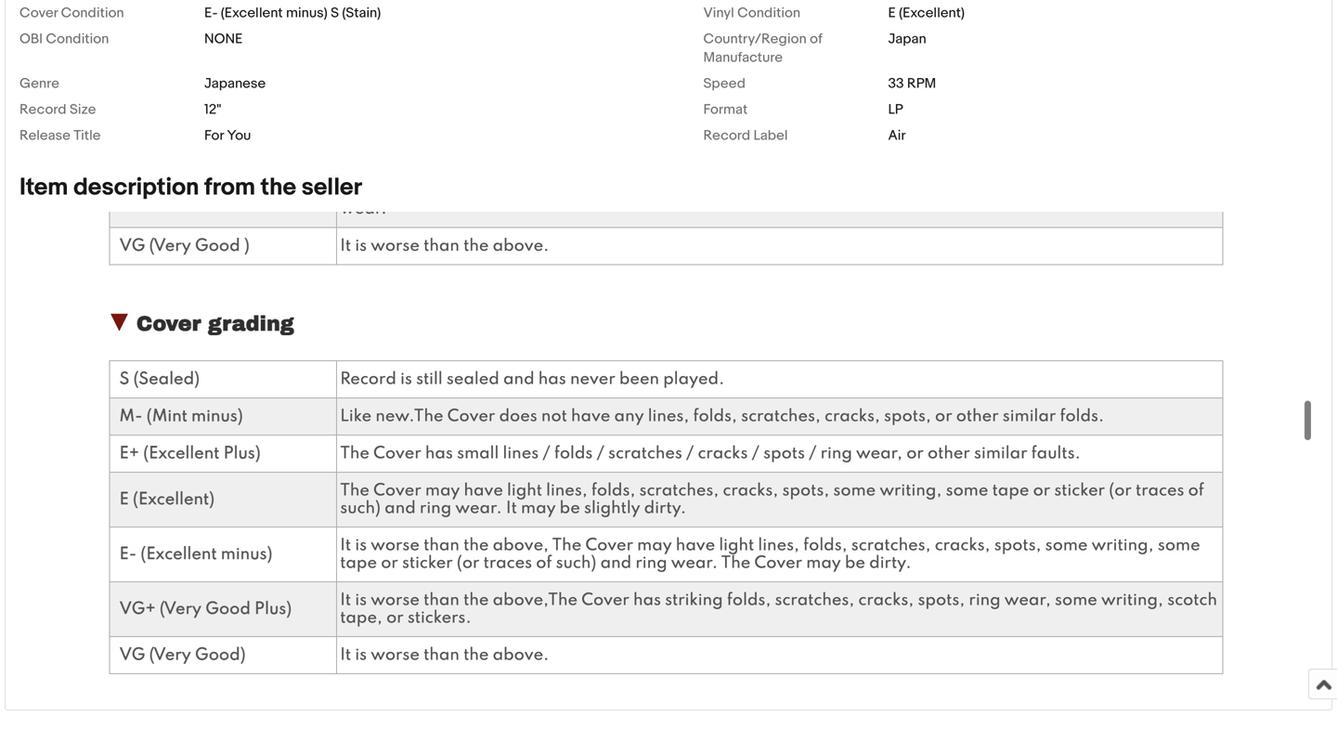 Task type: vqa. For each thing, say whether or not it's contained in the screenshot.
LP
yes



Task type: locate. For each thing, give the bounding box(es) containing it.
for
[[204, 127, 224, 144]]

seller
[[302, 173, 362, 202]]

0 horizontal spatial record
[[20, 101, 67, 118]]

genre
[[20, 75, 59, 92]]

lp
[[888, 101, 904, 118]]

1 horizontal spatial record
[[704, 127, 751, 144]]

(stain)
[[342, 5, 381, 21]]

rpm
[[907, 75, 937, 92]]

record up release
[[20, 101, 67, 118]]

from
[[204, 173, 255, 202]]

condition up obi condition
[[61, 5, 124, 21]]

1 vertical spatial record
[[704, 127, 751, 144]]

format
[[704, 101, 748, 118]]

obi condition
[[20, 31, 109, 47]]

speed
[[704, 75, 746, 92]]

record for record label
[[704, 127, 751, 144]]

record
[[20, 101, 67, 118], [704, 127, 751, 144]]

0 vertical spatial record
[[20, 101, 67, 118]]

condition up country/region
[[738, 5, 801, 21]]

cover condition
[[20, 5, 124, 21]]

size
[[70, 101, 96, 118]]

japanese
[[204, 75, 266, 92]]

record size
[[20, 101, 96, 118]]

record for record size
[[20, 101, 67, 118]]

condition down cover condition
[[46, 31, 109, 47]]

item description from the seller
[[20, 173, 362, 202]]

condition
[[61, 5, 124, 21], [738, 5, 801, 21], [46, 31, 109, 47]]

title
[[74, 127, 101, 144]]

obi
[[20, 31, 43, 47]]

item
[[20, 173, 68, 202]]

record down 'format'
[[704, 127, 751, 144]]

record label
[[704, 127, 788, 144]]

s
[[331, 5, 339, 21]]

of
[[810, 31, 823, 47]]

label
[[754, 127, 788, 144]]



Task type: describe. For each thing, give the bounding box(es) containing it.
vinyl condition
[[704, 5, 801, 21]]

(excellent
[[221, 5, 283, 21]]

e
[[888, 5, 896, 21]]

release
[[20, 127, 70, 144]]

e-
[[204, 5, 218, 21]]

e (excellent)
[[888, 5, 965, 21]]

condition for obi condition
[[46, 31, 109, 47]]

(excellent)
[[899, 5, 965, 21]]

condition for vinyl condition
[[738, 5, 801, 21]]

33 rpm
[[888, 75, 937, 92]]

japan
[[888, 31, 927, 47]]

country/region
[[704, 31, 807, 47]]

release title
[[20, 127, 101, 144]]

you
[[227, 127, 251, 144]]

description
[[73, 173, 199, 202]]

manufacture
[[704, 49, 783, 66]]

the
[[261, 173, 296, 202]]

air
[[888, 127, 906, 144]]

cover
[[20, 5, 58, 21]]

12"
[[204, 101, 221, 118]]

vinyl
[[704, 5, 735, 21]]

condition for cover condition
[[61, 5, 124, 21]]

33
[[888, 75, 904, 92]]

none
[[204, 31, 243, 47]]

minus)
[[286, 5, 328, 21]]

country/region of manufacture
[[704, 31, 823, 66]]

e- (excellent minus) s (stain)
[[204, 5, 381, 21]]

for you
[[204, 127, 251, 144]]



